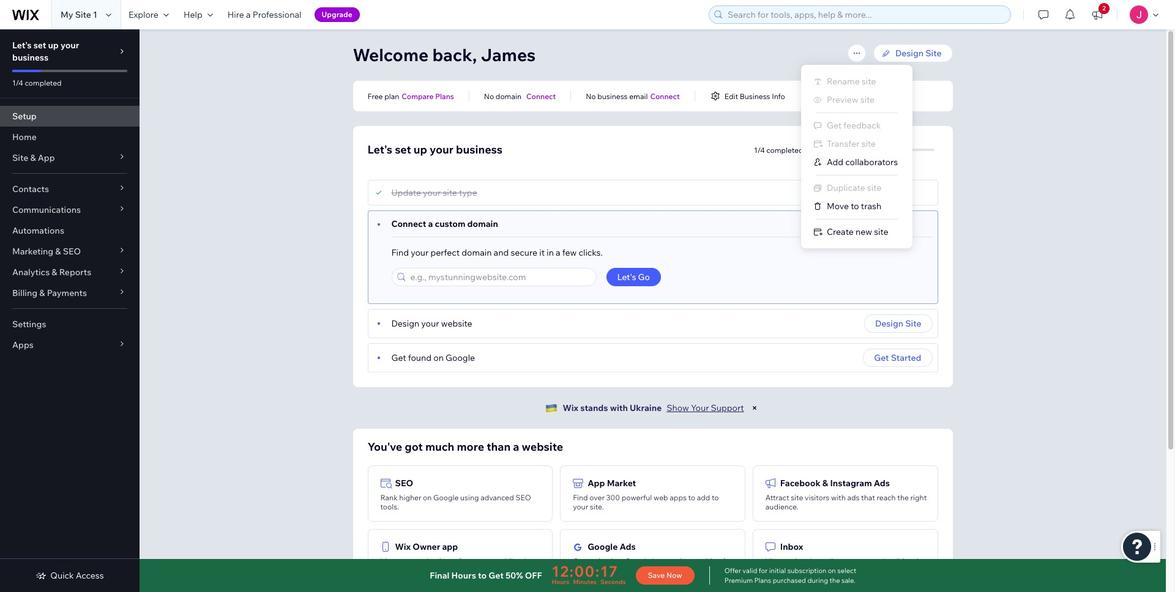 Task type: vqa. For each thing, say whether or not it's contained in the screenshot.


Task type: locate. For each thing, give the bounding box(es) containing it.
billing
[[12, 288, 37, 299]]

for up offer
[[723, 557, 733, 566]]

google for noticed
[[625, 557, 651, 566]]

visitors down facebook
[[805, 493, 830, 503]]

0 horizontal spatial plans
[[435, 92, 454, 101]]

facebook & instagram ads
[[781, 478, 890, 489]]

1/4 completed inside 'sidebar' element
[[12, 78, 62, 88]]

0 vertical spatial let's
[[12, 40, 32, 51]]

let's set up your business down my
[[12, 40, 79, 63]]

hours down the from at the left bottom of page
[[452, 571, 476, 582]]

google left by
[[625, 557, 651, 566]]

site inside button
[[867, 182, 882, 193]]

1 vertical spatial ads
[[620, 542, 636, 553]]

and up offer valid for initial subscription on select premium plans purchased during the sale. in the bottom right of the page
[[784, 557, 797, 566]]

support
[[711, 403, 744, 414]]

& for billing
[[39, 288, 45, 299]]

design up get started button
[[876, 318, 904, 329]]

1 horizontal spatial more.
[[811, 566, 830, 576]]

1 horizontal spatial plans
[[755, 577, 772, 585]]

seconds
[[601, 579, 626, 587]]

edit business info button
[[710, 91, 785, 102]]

no domain connect
[[484, 92, 556, 101]]

& inside view and reply to all messages and activity via email, chat & more.
[[804, 566, 809, 576]]

with down 'facebook & instagram ads'
[[831, 493, 846, 503]]

2 vertical spatial seo
[[516, 493, 531, 503]]

subscription
[[788, 567, 827, 576]]

your left the 'site.'
[[573, 503, 588, 512]]

1 more. from the left
[[429, 566, 449, 576]]

2 horizontal spatial with
[[831, 493, 846, 503]]

& right facebook
[[823, 478, 829, 489]]

edit
[[725, 92, 738, 101]]

get
[[827, 120, 842, 131], [392, 353, 406, 364], [875, 353, 889, 364], [573, 557, 586, 566], [489, 571, 504, 582]]

connect link right the email
[[650, 91, 680, 102]]

people
[[662, 557, 686, 566]]

up inside let's set up your business
[[48, 40, 59, 51]]

preview site
[[827, 94, 875, 105]]

get up transfer
[[827, 120, 842, 131]]

0 horizontal spatial more.
[[429, 566, 449, 576]]

1 horizontal spatial website
[[522, 440, 563, 454]]

1 vertical spatial website
[[522, 440, 563, 454]]

2 connect link from the left
[[650, 91, 680, 102]]

higher
[[399, 493, 422, 503]]

google inside "rank higher on google using advanced seo tools."
[[434, 493, 459, 503]]

1 horizontal spatial connect link
[[650, 91, 680, 102]]

0 horizontal spatial for
[[723, 557, 733, 566]]

automations link
[[0, 220, 140, 241]]

let's inside 'sidebar' element
[[12, 40, 32, 51]]

seo up analytics & reports popup button
[[63, 246, 81, 257]]

1 horizontal spatial for
[[759, 567, 768, 576]]

duplicate site
[[827, 182, 882, 193]]

collaborators
[[846, 157, 898, 168]]

0 horizontal spatial set
[[33, 40, 46, 51]]

0 horizontal spatial connect
[[392, 219, 426, 230]]

the left right
[[898, 493, 909, 503]]

preview
[[827, 94, 859, 105]]

app up over
[[588, 478, 605, 489]]

advanced
[[481, 493, 514, 503]]

found
[[408, 353, 432, 364]]

than
[[487, 440, 511, 454]]

contacts button
[[0, 179, 140, 200]]

wix stands with ukraine show your support
[[563, 403, 744, 414]]

connect down update
[[392, 219, 426, 230]]

1 horizontal spatial let's set up your business
[[368, 143, 503, 157]]

1 connect link from the left
[[527, 91, 556, 102]]

google inside the get noticed on google by people searching for what your business offers.
[[625, 557, 651, 566]]

1 horizontal spatial the
[[898, 493, 909, 503]]

0 vertical spatial seo
[[63, 246, 81, 257]]

1 horizontal spatial visitors
[[805, 493, 830, 503]]

0 horizontal spatial 1/4
[[12, 78, 23, 88]]

over
[[590, 493, 605, 503]]

0 horizontal spatial and
[[494, 247, 509, 258]]

with left 'final'
[[381, 566, 395, 576]]

0 vertical spatial wix
[[563, 403, 579, 414]]

1 vertical spatial the
[[830, 577, 840, 585]]

0 horizontal spatial the
[[830, 577, 840, 585]]

0 horizontal spatial find
[[392, 247, 409, 258]]

hours left minutes in the bottom of the page
[[552, 579, 570, 587]]

the inside offer valid for initial subscription on select premium plans purchased during the sale.
[[830, 577, 840, 585]]

site inside site & app dropdown button
[[12, 152, 28, 163]]

stands
[[581, 403, 608, 414]]

get inside the get noticed on google by people searching for what your business offers.
[[573, 557, 586, 566]]

app down home link
[[38, 152, 55, 163]]

completed
[[25, 78, 62, 88], [767, 145, 804, 155]]

0 horizontal spatial chat
[[520, 557, 535, 566]]

& up during
[[804, 566, 809, 576]]

on down all
[[828, 567, 836, 576]]

0 horizontal spatial app
[[38, 152, 55, 163]]

your up final hours to get 50% off
[[477, 557, 492, 566]]

1 horizontal spatial no
[[586, 92, 596, 101]]

analytics & reports button
[[0, 262, 140, 283]]

find left the perfect
[[392, 247, 409, 258]]

1 vertical spatial app
[[588, 478, 605, 489]]

more. down app
[[429, 566, 449, 576]]

welcome
[[353, 44, 429, 66]]

your up update your site type
[[430, 143, 454, 157]]

site left the type
[[443, 187, 457, 198]]

0 horizontal spatial website
[[441, 318, 472, 329]]

to left 50%
[[478, 571, 487, 582]]

james
[[481, 44, 536, 66]]

find left over
[[573, 493, 588, 503]]

0 vertical spatial visitors
[[805, 493, 830, 503]]

by
[[652, 557, 661, 566]]

1 horizontal spatial with
[[610, 403, 628, 414]]

2 horizontal spatial let's
[[617, 272, 636, 283]]

view
[[766, 557, 783, 566]]

visitors down owner on the left
[[397, 566, 421, 576]]

ads up reach
[[874, 478, 890, 489]]

12:00:17 hours minutes seconds
[[552, 563, 626, 587]]

business inside manage your business from your mobile, chat with visitors & more.
[[427, 557, 457, 566]]

domain down james
[[496, 92, 522, 101]]

1/4 completed down info
[[754, 145, 804, 155]]

1 horizontal spatial seo
[[395, 478, 413, 489]]

connect link down james
[[527, 91, 556, 102]]

0 horizontal spatial visitors
[[397, 566, 421, 576]]

get for get started
[[875, 353, 889, 364]]

completed down info
[[767, 145, 804, 155]]

1 vertical spatial with
[[831, 493, 846, 503]]

2 horizontal spatial seo
[[516, 493, 531, 503]]

powerful
[[622, 493, 652, 503]]

2 vertical spatial let's
[[617, 272, 636, 283]]

0 horizontal spatial 1/4 completed
[[12, 78, 62, 88]]

seo
[[63, 246, 81, 257], [395, 478, 413, 489], [516, 493, 531, 503]]

with inside manage your business from your mobile, chat with visitors & more.
[[381, 566, 395, 576]]

1/4 inside 'sidebar' element
[[12, 78, 23, 88]]

domain up find your perfect domain and secure it in a few clicks.
[[468, 219, 498, 230]]

site down rename site button
[[861, 94, 875, 105]]

1/4 completed up "setup"
[[12, 78, 62, 88]]

let's
[[12, 40, 32, 51], [368, 143, 393, 157], [617, 272, 636, 283]]

hours inside 12:00:17 hours minutes seconds
[[552, 579, 570, 587]]

0 vertical spatial find
[[392, 247, 409, 258]]

attract
[[766, 493, 790, 503]]

0 horizontal spatial let's set up your business
[[12, 40, 79, 63]]

hours for final
[[452, 571, 476, 582]]

0 horizontal spatial let's
[[12, 40, 32, 51]]

seo up 'higher'
[[395, 478, 413, 489]]

to left "trash"
[[851, 201, 859, 212]]

find your perfect domain and secure it in a few clicks.
[[392, 247, 603, 258]]

find for find your perfect domain and secure it in a few clicks.
[[392, 247, 409, 258]]

site up preview site button at the right
[[862, 76, 876, 87]]

& up analytics & reports
[[55, 246, 61, 257]]

on for found
[[434, 353, 444, 364]]

1 horizontal spatial completed
[[767, 145, 804, 155]]

transfer site button
[[801, 135, 913, 153]]

find inside the find over 300 powerful web apps to add to your site.
[[573, 493, 588, 503]]

business up 'final'
[[427, 557, 457, 566]]

& inside popup button
[[52, 267, 57, 278]]

1/4 down business
[[754, 145, 765, 155]]

facebook
[[781, 478, 821, 489]]

1 horizontal spatial chat
[[788, 566, 803, 576]]

google left using at bottom left
[[434, 493, 459, 503]]

0 vertical spatial website
[[441, 318, 472, 329]]

site up "trash"
[[867, 182, 882, 193]]

a right in
[[556, 247, 561, 258]]

1/4 up "setup"
[[12, 78, 23, 88]]

0 vertical spatial the
[[898, 493, 909, 503]]

with right stands
[[610, 403, 628, 414]]

0 vertical spatial set
[[33, 40, 46, 51]]

chat up purchased
[[788, 566, 803, 576]]

0 vertical spatial plans
[[435, 92, 454, 101]]

hours
[[452, 571, 476, 582], [552, 579, 570, 587]]

your down owner on the left
[[410, 557, 425, 566]]

sale.
[[842, 577, 856, 585]]

google for higher
[[434, 493, 459, 503]]

no down james
[[484, 92, 494, 101]]

site down facebook
[[791, 493, 804, 503]]

domain right the perfect
[[462, 247, 492, 258]]

1 vertical spatial 1/4
[[754, 145, 765, 155]]

1 horizontal spatial wix
[[563, 403, 579, 414]]

0 vertical spatial 1/4 completed
[[12, 78, 62, 88]]

design down search for tools, apps, help & more... field
[[896, 48, 924, 59]]

0 horizontal spatial wix
[[395, 542, 411, 553]]

1 vertical spatial plans
[[755, 577, 772, 585]]

get for get feedback
[[827, 120, 842, 131]]

0 vertical spatial for
[[723, 557, 733, 566]]

2 more. from the left
[[811, 566, 830, 576]]

to left all
[[818, 557, 825, 566]]

for inside the get noticed on google by people searching for what your business offers.
[[723, 557, 733, 566]]

0 vertical spatial completed
[[25, 78, 62, 88]]

get for get found on google
[[392, 353, 406, 364]]

premium
[[725, 577, 753, 585]]

site for duplicate site
[[867, 182, 882, 193]]

for right the valid
[[759, 567, 768, 576]]

1 vertical spatial visitors
[[397, 566, 421, 576]]

0 vertical spatial app
[[38, 152, 55, 163]]

ukraine
[[630, 403, 662, 414]]

update
[[392, 187, 421, 198]]

google for found
[[446, 353, 475, 364]]

0 vertical spatial up
[[48, 40, 59, 51]]

design inside button
[[876, 318, 904, 329]]

1 horizontal spatial ads
[[874, 478, 890, 489]]

app inside dropdown button
[[38, 152, 55, 163]]

0 horizontal spatial seo
[[63, 246, 81, 257]]

site for rename site
[[862, 76, 876, 87]]

on
[[434, 353, 444, 364], [423, 493, 432, 503], [615, 557, 624, 566], [828, 567, 836, 576]]

& for site
[[30, 152, 36, 163]]

let's set up your business inside 'sidebar' element
[[12, 40, 79, 63]]

1 vertical spatial set
[[395, 143, 411, 157]]

0 horizontal spatial up
[[48, 40, 59, 51]]

google ads
[[588, 542, 636, 553]]

to inside button
[[851, 201, 859, 212]]

0 vertical spatial 1/4
[[12, 78, 23, 88]]

0 horizontal spatial no
[[484, 92, 494, 101]]

plans
[[435, 92, 454, 101], [755, 577, 772, 585]]

to
[[851, 201, 859, 212], [689, 493, 696, 503], [712, 493, 719, 503], [818, 557, 825, 566], [478, 571, 487, 582]]

get left 'noticed'
[[573, 557, 586, 566]]

on for higher
[[423, 493, 432, 503]]

1 vertical spatial wix
[[395, 542, 411, 553]]

website right than
[[522, 440, 563, 454]]

1 vertical spatial for
[[759, 567, 768, 576]]

& for marketing
[[55, 246, 61, 257]]

seo right "advanced"
[[516, 493, 531, 503]]

1 vertical spatial let's
[[368, 143, 393, 157]]

site inside button
[[862, 138, 876, 149]]

messages
[[836, 557, 870, 566]]

1 vertical spatial seo
[[395, 478, 413, 489]]

it
[[540, 247, 545, 258]]

upgrade
[[322, 10, 353, 19]]

custom
[[435, 219, 466, 230]]

and left secure
[[494, 247, 509, 258]]

and
[[494, 247, 509, 258], [784, 557, 797, 566], [872, 557, 885, 566]]

let's inside let's go 'button'
[[617, 272, 636, 283]]

1 vertical spatial find
[[573, 493, 588, 503]]

design
[[896, 48, 924, 59], [392, 318, 420, 329], [876, 318, 904, 329]]

2 vertical spatial domain
[[462, 247, 492, 258]]

purchased
[[773, 577, 806, 585]]

site inside attract site visitors with ads that reach the right audience.
[[791, 493, 804, 503]]

1 vertical spatial let's set up your business
[[368, 143, 503, 157]]

back,
[[433, 44, 477, 66]]

manage your business from your mobile, chat with visitors & more.
[[381, 557, 535, 576]]

domain
[[496, 92, 522, 101], [468, 219, 498, 230], [462, 247, 492, 258]]

& right billing
[[39, 288, 45, 299]]

business up "setup"
[[12, 52, 48, 63]]

and left activity
[[872, 557, 885, 566]]

1 vertical spatial domain
[[468, 219, 498, 230]]

setup link
[[0, 106, 140, 127]]

business
[[12, 52, 48, 63], [598, 92, 628, 101], [456, 143, 503, 157], [427, 557, 457, 566], [609, 566, 639, 576]]

0 horizontal spatial hours
[[452, 571, 476, 582]]

chat up off
[[520, 557, 535, 566]]

0 vertical spatial ads
[[874, 478, 890, 489]]

1 horizontal spatial set
[[395, 143, 411, 157]]

0 horizontal spatial connect link
[[527, 91, 556, 102]]

wix left stands
[[563, 403, 579, 414]]

completed up "setup"
[[25, 78, 62, 88]]

got
[[405, 440, 423, 454]]

chat inside manage your business from your mobile, chat with visitors & more.
[[520, 557, 535, 566]]

visitors
[[805, 493, 830, 503], [397, 566, 421, 576]]

plans down the valid
[[755, 577, 772, 585]]

0 horizontal spatial with
[[381, 566, 395, 576]]

contacts
[[12, 184, 49, 195]]

0 horizontal spatial completed
[[25, 78, 62, 88]]

connect down james
[[527, 92, 556, 101]]

get left found
[[392, 353, 406, 364]]

google right found
[[446, 353, 475, 364]]

view and reply to all messages and activity via email, chat & more.
[[766, 557, 923, 576]]

business up seconds
[[609, 566, 639, 576]]

your
[[61, 40, 79, 51], [430, 143, 454, 157], [423, 187, 441, 198], [411, 247, 429, 258], [421, 318, 439, 329], [573, 503, 588, 512], [410, 557, 425, 566], [477, 557, 492, 566], [592, 566, 607, 576]]

rename
[[827, 76, 860, 87]]

menu
[[801, 72, 913, 241]]

on inside the get noticed on google by people searching for what your business offers.
[[615, 557, 624, 566]]

manage
[[381, 557, 408, 566]]

the left sale.
[[830, 577, 840, 585]]

more. up during
[[811, 566, 830, 576]]

1 horizontal spatial 1/4 completed
[[754, 145, 804, 155]]

on right found
[[434, 353, 444, 364]]

2 vertical spatial with
[[381, 566, 395, 576]]

create
[[827, 227, 854, 238]]

inbox
[[781, 542, 804, 553]]

get inside button
[[827, 120, 842, 131]]

billing & payments button
[[0, 283, 140, 304]]

domain for custom
[[468, 219, 498, 230]]

wix up manage on the bottom
[[395, 542, 411, 553]]

more. inside manage your business from your mobile, chat with visitors & more.
[[429, 566, 449, 576]]

& left 'final'
[[423, 566, 428, 576]]

rank higher on google using advanced seo tools.
[[381, 493, 531, 512]]

your down my
[[61, 40, 79, 51]]

1 horizontal spatial hours
[[552, 579, 570, 587]]

plans inside offer valid for initial subscription on select premium plans purchased during the sale.
[[755, 577, 772, 585]]

on inside "rank higher on google using advanced seo tools."
[[423, 493, 432, 503]]

1 horizontal spatial find
[[573, 493, 588, 503]]

your right what
[[592, 566, 607, 576]]

in
[[547, 247, 554, 258]]

connect right the email
[[650, 92, 680, 101]]

& inside dropdown button
[[30, 152, 36, 163]]

get feedback button
[[801, 116, 913, 135]]

on down google ads
[[615, 557, 624, 566]]

1 horizontal spatial up
[[414, 143, 427, 157]]

add
[[827, 157, 844, 168]]

seo inside dropdown button
[[63, 246, 81, 257]]

email,
[[766, 566, 786, 576]]

add
[[697, 493, 710, 503]]

get inside button
[[875, 353, 889, 364]]

final
[[430, 571, 450, 582]]

1 no from the left
[[484, 92, 494, 101]]

hire a professional link
[[220, 0, 309, 29]]

& for analytics
[[52, 267, 57, 278]]

chat inside view and reply to all messages and activity via email, chat & more.
[[788, 566, 803, 576]]

wix owner app
[[395, 542, 458, 553]]

site up collaborators
[[862, 138, 876, 149]]

& down home
[[30, 152, 36, 163]]

0 vertical spatial let's set up your business
[[12, 40, 79, 63]]

1/4 completed
[[12, 78, 62, 88], [754, 145, 804, 155]]

& left reports
[[52, 267, 57, 278]]

1 horizontal spatial app
[[588, 478, 605, 489]]

0 vertical spatial with
[[610, 403, 628, 414]]

2 no from the left
[[586, 92, 596, 101]]

on right 'higher'
[[423, 493, 432, 503]]

let's set up your business up update your site type
[[368, 143, 503, 157]]

get left started at the bottom of page
[[875, 353, 889, 364]]

1 vertical spatial design site
[[876, 318, 922, 329]]

ads up the get noticed on google by people searching for what your business offers.
[[620, 542, 636, 553]]

tools.
[[381, 503, 399, 512]]



Task type: describe. For each thing, give the bounding box(es) containing it.
to right add
[[712, 493, 719, 503]]

business
[[740, 92, 771, 101]]

on inside offer valid for initial subscription on select premium plans purchased during the sale.
[[828, 567, 836, 576]]

email
[[630, 92, 648, 101]]

set inside let's set up your business
[[33, 40, 46, 51]]

instagram
[[830, 478, 872, 489]]

seo inside "rank higher on google using advanced seo tools."
[[516, 493, 531, 503]]

get feedback
[[827, 120, 881, 131]]

1
[[93, 9, 97, 20]]

ads
[[848, 493, 860, 503]]

market
[[607, 478, 636, 489]]

reports
[[59, 267, 91, 278]]

for inside offer valid for initial subscription on select premium plans purchased during the sale.
[[759, 567, 768, 576]]

marketing & seo
[[12, 246, 81, 257]]

quick
[[50, 571, 74, 582]]

1 vertical spatial up
[[414, 143, 427, 157]]

activity
[[887, 557, 912, 566]]

you've got much more than a website
[[368, 440, 563, 454]]

audience.
[[766, 503, 799, 512]]

& inside manage your business from your mobile, chat with visitors & more.
[[423, 566, 428, 576]]

automations
[[12, 225, 64, 236]]

business inside the get noticed on google by people searching for what your business offers.
[[609, 566, 639, 576]]

your inside the find over 300 powerful web apps to add to your site.
[[573, 503, 588, 512]]

rank
[[381, 493, 398, 503]]

info
[[772, 92, 785, 101]]

analytics
[[12, 267, 50, 278]]

2 horizontal spatial connect
[[650, 92, 680, 101]]

move to trash
[[827, 201, 882, 212]]

get found on google
[[392, 353, 475, 364]]

duplicate
[[827, 182, 866, 193]]

find for find over 300 powerful web apps to add to your site.
[[573, 493, 588, 503]]

preview site button
[[801, 91, 913, 109]]

with inside attract site visitors with ads that reach the right audience.
[[831, 493, 846, 503]]

2 horizontal spatial and
[[872, 557, 885, 566]]

get for get noticed on google by people searching for what your business offers.
[[573, 557, 586, 566]]

google up 'noticed'
[[588, 542, 618, 553]]

update your site type
[[392, 187, 477, 198]]

site inside design site button
[[906, 318, 922, 329]]

initial
[[769, 567, 786, 576]]

reply
[[799, 557, 816, 566]]

design site link
[[874, 44, 953, 62]]

1 horizontal spatial 1/4
[[754, 145, 765, 155]]

a right than
[[513, 440, 519, 454]]

free plan compare plans
[[368, 92, 454, 101]]

what
[[573, 566, 590, 576]]

design up found
[[392, 318, 420, 329]]

much
[[425, 440, 455, 454]]

let's go button
[[606, 268, 661, 287]]

your up the get found on google
[[421, 318, 439, 329]]

a right hire
[[246, 9, 251, 20]]

perfect
[[431, 247, 460, 258]]

visitors inside manage your business from your mobile, chat with visitors & more.
[[397, 566, 421, 576]]

2
[[1103, 4, 1106, 12]]

help button
[[176, 0, 220, 29]]

design site inside button
[[876, 318, 922, 329]]

sidebar element
[[0, 29, 140, 593]]

hire a professional
[[228, 9, 302, 20]]

compare plans link
[[402, 91, 454, 102]]

duplicate site button
[[801, 179, 913, 197]]

quick access button
[[36, 571, 104, 582]]

domain for perfect
[[462, 247, 492, 258]]

communications
[[12, 205, 81, 216]]

to left add
[[689, 493, 696, 503]]

site.
[[590, 503, 604, 512]]

attract site visitors with ads that reach the right audience.
[[766, 493, 927, 512]]

more. inside view and reply to all messages and activity via email, chat & more.
[[811, 566, 830, 576]]

1 horizontal spatial and
[[784, 557, 797, 566]]

off
[[525, 571, 542, 582]]

your left the perfect
[[411, 247, 429, 258]]

site inside design site link
[[926, 48, 942, 59]]

marketing & seo button
[[0, 241, 140, 262]]

a left custom
[[428, 219, 433, 230]]

my site 1
[[61, 9, 97, 20]]

noticed
[[587, 557, 613, 566]]

welcome back, james
[[353, 44, 536, 66]]

50%
[[506, 571, 523, 582]]

site for preview site
[[861, 94, 875, 105]]

business up the type
[[456, 143, 503, 157]]

Search for tools, apps, help & more... field
[[724, 6, 1007, 23]]

get down mobile,
[[489, 571, 504, 582]]

edit business info
[[725, 92, 785, 101]]

2 button
[[1084, 0, 1111, 29]]

no for no domain
[[484, 92, 494, 101]]

select
[[838, 567, 857, 576]]

& for facebook
[[823, 478, 829, 489]]

menu containing rename site
[[801, 72, 913, 241]]

now
[[667, 571, 683, 580]]

quick access
[[50, 571, 104, 582]]

to inside view and reply to all messages and activity via email, chat & more.
[[818, 557, 825, 566]]

help
[[184, 9, 203, 20]]

e.g., mystunningwebsite.com field
[[407, 269, 592, 286]]

wix for wix owner app
[[395, 542, 411, 553]]

create new site
[[827, 227, 889, 238]]

communications button
[[0, 200, 140, 220]]

the inside attract site visitors with ads that reach the right audience.
[[898, 493, 909, 503]]

hours for 12:00:17
[[552, 579, 570, 587]]

move
[[827, 201, 849, 212]]

free
[[368, 92, 383, 101]]

trash
[[861, 201, 882, 212]]

via
[[913, 557, 923, 566]]

hire
[[228, 9, 244, 20]]

site right new
[[874, 227, 889, 238]]

completed inside 'sidebar' element
[[25, 78, 62, 88]]

site & app
[[12, 152, 55, 163]]

1 vertical spatial completed
[[767, 145, 804, 155]]

your right update
[[423, 187, 441, 198]]

12:00:17
[[552, 563, 619, 581]]

0 horizontal spatial ads
[[620, 542, 636, 553]]

app
[[442, 542, 458, 553]]

settings link
[[0, 314, 140, 335]]

your inside the get noticed on google by people searching for what your business offers.
[[592, 566, 607, 576]]

my
[[61, 9, 73, 20]]

connect link for no business email connect
[[650, 91, 680, 102]]

site & app button
[[0, 148, 140, 168]]

minutes
[[573, 579, 597, 587]]

access
[[76, 571, 104, 582]]

your
[[691, 403, 709, 414]]

app market
[[588, 478, 636, 489]]

0 vertical spatial design site
[[896, 48, 942, 59]]

site for transfer site
[[862, 138, 876, 149]]

business left the email
[[598, 92, 628, 101]]

offer valid for initial subscription on select premium plans purchased during the sale.
[[725, 567, 857, 585]]

searching
[[688, 557, 721, 566]]

no for no business email
[[586, 92, 596, 101]]

wix for wix stands with ukraine show your support
[[563, 403, 579, 414]]

0 vertical spatial domain
[[496, 92, 522, 101]]

find over 300 powerful web apps to add to your site.
[[573, 493, 719, 512]]

no business email connect
[[586, 92, 680, 101]]

your inside let's set up your business
[[61, 40, 79, 51]]

connect link for no domain connect
[[527, 91, 556, 102]]

on for noticed
[[615, 557, 624, 566]]

visitors inside attract site visitors with ads that reach the right audience.
[[805, 493, 830, 503]]

new
[[856, 227, 873, 238]]

site for attract site visitors with ads that reach the right audience.
[[791, 493, 804, 503]]

add collaborators
[[827, 157, 898, 168]]

1 horizontal spatial let's
[[368, 143, 393, 157]]

business inside let's set up your business
[[12, 52, 48, 63]]

1 vertical spatial 1/4 completed
[[754, 145, 804, 155]]

settings
[[12, 319, 46, 330]]

add collaborators button
[[801, 153, 913, 171]]

apps button
[[0, 335, 140, 356]]

save now
[[648, 571, 683, 580]]

1 horizontal spatial connect
[[527, 92, 556, 101]]



